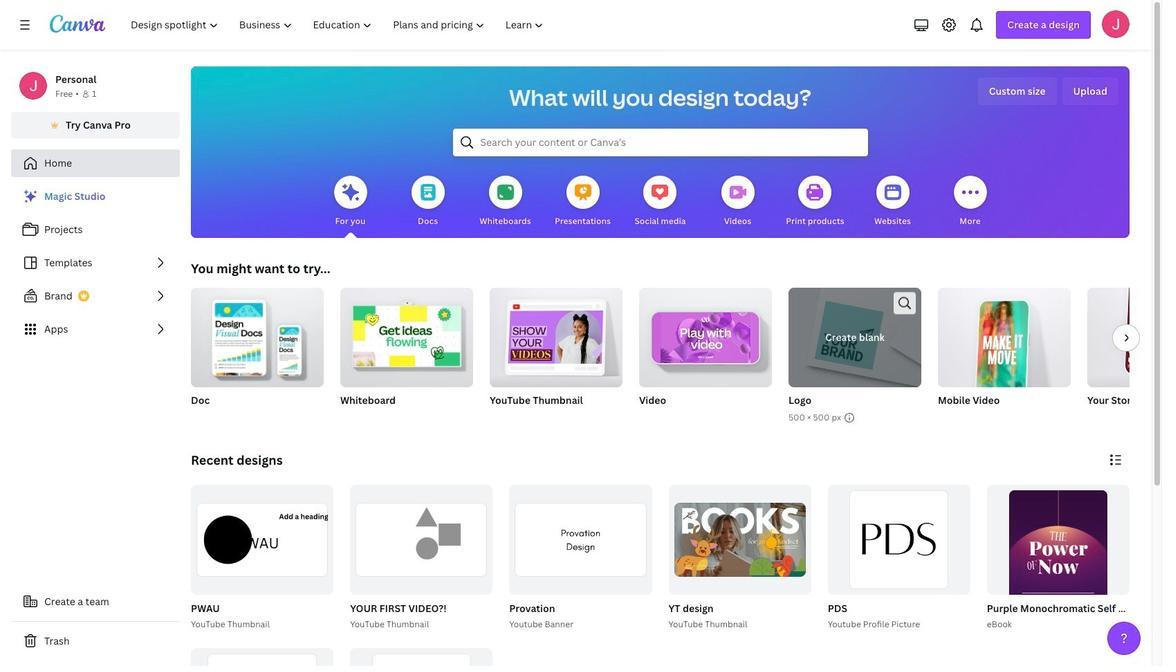 Task type: vqa. For each thing, say whether or not it's contained in the screenshot.
James Peterson icon
yes



Task type: locate. For each thing, give the bounding box(es) containing it.
top level navigation element
[[122, 11, 556, 39]]

Search search field
[[481, 129, 840, 156]]

None search field
[[453, 129, 868, 156]]

list
[[11, 183, 180, 343]]

group
[[1088, 280, 1162, 425], [1088, 280, 1162, 387], [191, 282, 324, 425], [191, 282, 324, 387], [340, 282, 473, 425], [340, 282, 473, 387], [490, 282, 623, 425], [490, 282, 623, 387], [639, 282, 772, 425], [639, 282, 772, 387], [938, 282, 1071, 425], [938, 282, 1071, 396], [789, 283, 922, 425], [789, 283, 922, 387], [188, 485, 334, 631], [191, 485, 334, 595], [347, 485, 493, 631], [350, 485, 493, 595], [507, 485, 652, 631], [666, 485, 811, 631], [825, 485, 971, 631], [828, 485, 971, 595], [985, 485, 1162, 648], [987, 485, 1130, 648], [191, 648, 334, 666], [350, 648, 493, 666]]



Task type: describe. For each thing, give the bounding box(es) containing it.
james peterson image
[[1102, 10, 1130, 38]]



